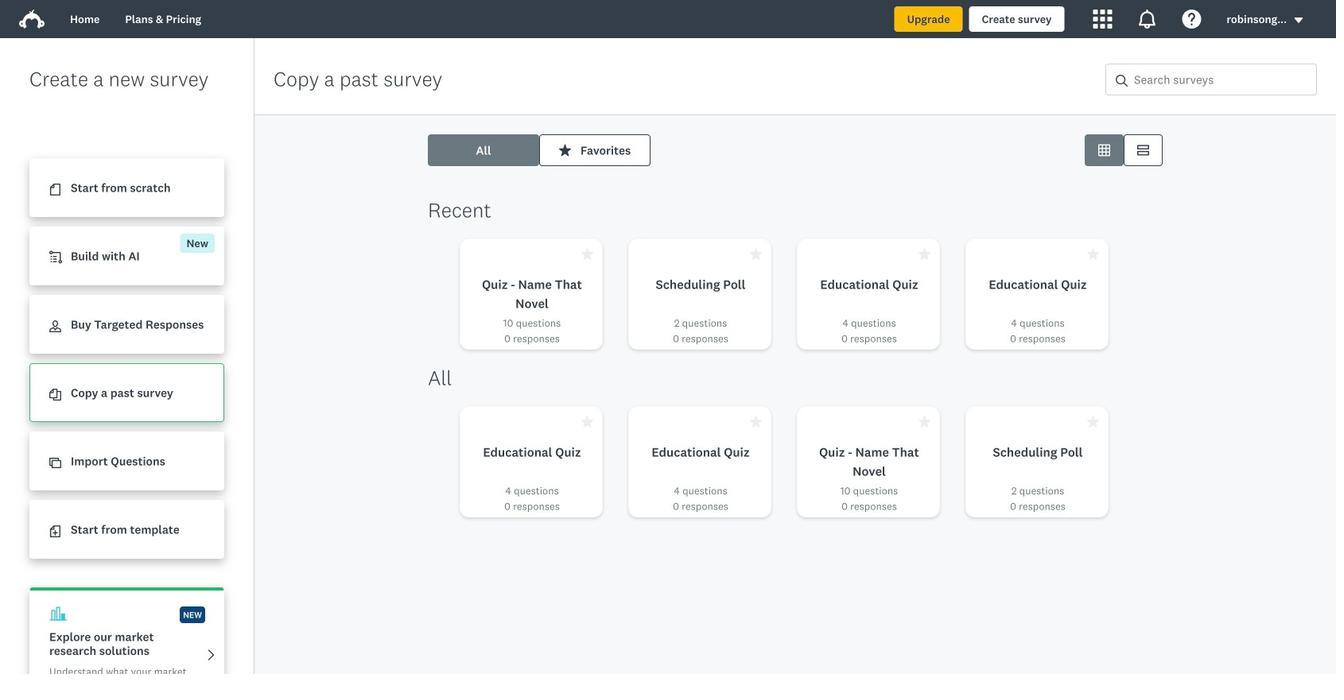 Task type: describe. For each thing, give the bounding box(es) containing it.
clone image
[[49, 458, 61, 470]]

0 horizontal spatial starfilled image
[[559, 144, 571, 156]]

notification center icon image
[[1138, 10, 1157, 29]]

1 brand logo image from the top
[[19, 6, 45, 32]]

search image
[[1117, 75, 1128, 87]]

user image
[[49, 321, 61, 333]]



Task type: locate. For each thing, give the bounding box(es) containing it.
document image
[[49, 184, 61, 196]]

documentplus image
[[49, 526, 61, 538]]

documentclone image
[[49, 389, 61, 401]]

textboxmultiple image
[[1138, 144, 1150, 156]]

dropdown arrow icon image
[[1294, 15, 1305, 26], [1295, 17, 1304, 23]]

Search surveys field
[[1128, 64, 1317, 95]]

products icon image
[[1094, 10, 1113, 29], [1094, 10, 1113, 29]]

grid image
[[1099, 144, 1111, 156]]

2 brand logo image from the top
[[19, 10, 45, 29]]

brand logo image
[[19, 6, 45, 32], [19, 10, 45, 29]]

starfilled image
[[559, 144, 571, 156], [750, 248, 762, 260], [919, 248, 931, 260]]

2 horizontal spatial starfilled image
[[919, 248, 931, 260]]

help icon image
[[1183, 10, 1202, 29]]

starfilled image
[[582, 248, 594, 260], [1088, 248, 1100, 260], [582, 416, 594, 428], [750, 416, 762, 428], [919, 416, 931, 428], [1088, 416, 1100, 428]]

chevronright image
[[205, 650, 217, 662]]

1 horizontal spatial starfilled image
[[750, 248, 762, 260]]



Task type: vqa. For each thing, say whether or not it's contained in the screenshot.
1st "Products Icon" from the left
no



